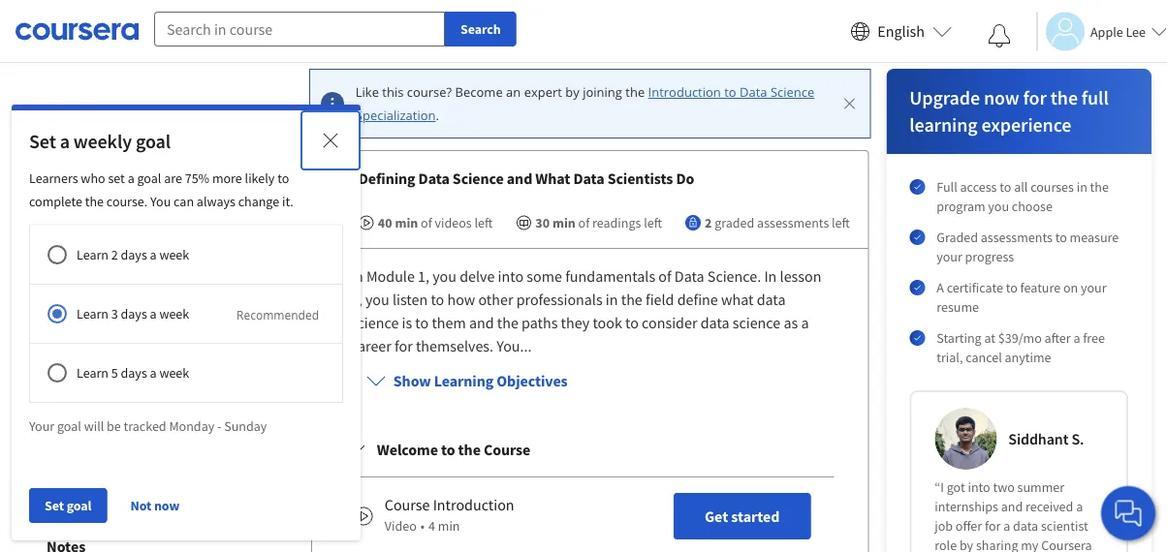 Task type: describe. For each thing, give the bounding box(es) containing it.
all
[[1014, 178, 1028, 196]]

$39
[[998, 330, 1018, 347]]

introduction to data science specialization link
[[356, 84, 814, 124]]

course for course introduction video • 4 min
[[385, 495, 430, 515]]

grades link
[[0, 474, 233, 523]]

siddhant s.
[[1008, 430, 1084, 449]]

lesson
[[780, 267, 821, 286]]

you...
[[496, 336, 532, 356]]

not now
[[130, 497, 180, 515]]

resume
[[937, 299, 979, 316]]

always
[[197, 192, 235, 210]]

into inside '"i got into two summer internships and received a job offer for a data scientist role by sharing my cours'
[[968, 479, 990, 496]]

what
[[721, 290, 754, 309]]

like
[[356, 84, 379, 101]]

set a weekly goal dialog
[[12, 105, 426, 541]]

a right 5
[[150, 364, 157, 382]]

days for 5
[[121, 364, 147, 382]]

data inside in module 1, you delve into some fundamentals of data science. in lesson 1, you listen to how other professionals in the field define what data science is to them and the paths they took to consider data science as a career for themselves. you...
[[674, 267, 704, 286]]

program
[[937, 198, 985, 215]]

goal inside button
[[67, 497, 92, 515]]

learn for learn 3 days a week
[[77, 305, 109, 322]]

close image inside the set a weekly goal dialog
[[319, 129, 342, 152]]

for inside in module 1, you delve into some fundamentals of data science. in lesson 1, you listen to how other professionals in the field define what data science is to them and the paths they took to consider data science as a career for themselves. you...
[[395, 336, 413, 356]]

can
[[174, 192, 194, 210]]

consider
[[642, 313, 697, 333]]

get started
[[705, 507, 780, 526]]

1 vertical spatial data
[[700, 313, 729, 333]]

•
[[420, 518, 425, 535]]

week 4 link
[[18, 417, 215, 456]]

of for 30 min
[[578, 214, 590, 232]]

a right 1
[[150, 305, 157, 322]]

week for week 1
[[92, 310, 127, 330]]

ibm image
[[23, 81, 101, 158]]

week for week 2
[[92, 349, 127, 368]]

data inside '"i got into two summer internships and received a job offer for a data scientist role by sharing my cours'
[[1013, 518, 1038, 535]]

1 horizontal spatial close image
[[841, 95, 858, 113]]

fundamentals
[[565, 267, 655, 286]]

welcome to the course button
[[330, 423, 849, 477]]

3 for learn
[[111, 305, 118, 322]]

your goal will be tracked monday - sunday
[[29, 417, 267, 435]]

material
[[99, 264, 155, 283]]

75%
[[185, 169, 209, 187]]

now for not
[[154, 497, 180, 515]]

course for course material
[[49, 264, 96, 283]]

info image
[[321, 92, 344, 115]]

video
[[385, 518, 417, 535]]

to inside graded assessments to measure your progress
[[1055, 229, 1067, 246]]

1 horizontal spatial 1,
[[418, 267, 429, 286]]

course.
[[106, 192, 148, 210]]

show learning objectives button
[[351, 358, 583, 404]]

2 horizontal spatial course
[[484, 440, 530, 460]]

show
[[393, 371, 431, 391]]

the inside dropdown button
[[458, 440, 481, 460]]

search button
[[445, 12, 516, 47]]

complete
[[29, 192, 82, 210]]

not now button
[[123, 489, 187, 523]]

experience
[[981, 113, 1071, 137]]

on
[[1063, 279, 1078, 297]]

internships
[[935, 498, 998, 516]]

into inside in module 1, you delve into some fundamentals of data science. in lesson 1, you listen to how other professionals in the field define what data science is to them and the paths they took to consider data science as a career for themselves. you...
[[498, 267, 524, 286]]

0 vertical spatial 2
[[705, 214, 712, 232]]

goal left will
[[57, 417, 81, 435]]

get started button
[[674, 494, 811, 540]]

left for 30 min of readings left
[[644, 214, 662, 232]]

sharing
[[976, 537, 1018, 552]]

course material
[[49, 264, 155, 283]]

week 2 link
[[18, 339, 215, 378]]

english
[[878, 22, 925, 41]]

graded assessments to measure your progress
[[937, 229, 1119, 266]]

1 science from the left
[[351, 313, 399, 333]]

joining
[[583, 84, 622, 101]]

a certificate to feature on your resume
[[937, 279, 1106, 316]]

days for 2
[[121, 246, 147, 263]]

week for week 3
[[92, 388, 127, 407]]

like this course? become an expert by joining the
[[356, 84, 648, 101]]

anytime
[[1005, 349, 1051, 367]]

help center image
[[1117, 502, 1140, 525]]

week for week 4
[[92, 427, 127, 446]]

siddhant s. image
[[935, 408, 997, 470]]

min for 30 min
[[552, 214, 576, 232]]

assessments inside graded assessments to measure your progress
[[981, 229, 1053, 246]]

grades
[[47, 489, 94, 508]]

and inside in module 1, you delve into some fundamentals of data science. in lesson 1, you listen to how other professionals in the field define what data science is to them and the paths they took to consider data science as a career for themselves. you...
[[469, 313, 494, 333]]

and inside dropdown button
[[507, 169, 532, 188]]

weekly
[[73, 129, 132, 154]]

measure
[[1070, 229, 1119, 246]]

my
[[1021, 537, 1038, 552]]

change
[[238, 192, 279, 210]]

as
[[784, 313, 798, 333]]

objectives
[[496, 371, 568, 391]]

to inside dropdown button
[[441, 440, 455, 460]]

learn 2 days a week
[[77, 246, 189, 263]]

2 in from the left
[[764, 267, 777, 286]]

full
[[1082, 86, 1109, 110]]

"i got into two summer internships and received a job offer for a data scientist role by sharing my cours
[[935, 479, 1092, 552]]

role
[[935, 537, 957, 552]]

what inside dropdown button
[[535, 169, 570, 188]]

in inside "full access to all courses in the program you choose"
[[1077, 178, 1087, 196]]

0 horizontal spatial 1,
[[351, 290, 362, 309]]

are
[[164, 169, 182, 187]]

a inside learners who set a goal are 75% more likely to complete the course. you can always change it.
[[128, 169, 134, 187]]

Search in course text field
[[154, 12, 445, 47]]

search
[[460, 20, 501, 38]]

module
[[366, 267, 415, 286]]

40
[[378, 214, 392, 232]]

science inside introduction to data science specialization
[[770, 84, 814, 101]]

career
[[351, 336, 391, 356]]

monday
[[169, 417, 214, 435]]

how
[[447, 290, 475, 309]]

2 for learn 2 days a week
[[111, 246, 118, 263]]

learning
[[434, 371, 494, 391]]

"i
[[935, 479, 944, 496]]

the right joining
[[626, 84, 645, 101]]

graded
[[715, 214, 754, 232]]

week for learn 3 days a week
[[159, 305, 189, 322]]

set a weekly goal
[[29, 129, 171, 154]]

2 for week 2
[[130, 349, 138, 368]]

choose
[[1012, 198, 1052, 215]]

more
[[212, 169, 242, 187]]

0 horizontal spatial assessments
[[757, 214, 829, 232]]

to inside learners who set a goal are 75% more likely to complete the course. you can always change it.
[[277, 169, 289, 187]]

took
[[593, 313, 622, 333]]

what inside 'what is data science? ibm'
[[23, 176, 57, 195]]

some
[[527, 267, 562, 286]]

welcome
[[377, 440, 438, 460]]

a up sharing
[[1003, 518, 1010, 535]]

a
[[937, 279, 944, 297]]

course introduction video • 4 min
[[385, 495, 514, 535]]

summer
[[1017, 479, 1064, 496]]

likely
[[245, 169, 275, 187]]

at
[[984, 330, 995, 347]]

-
[[217, 417, 221, 435]]

a inside in module 1, you delve into some fundamentals of data science. in lesson 1, you listen to how other professionals in the field define what data science is to them and the paths they took to consider data science as a career for themselves. you...
[[801, 313, 809, 333]]

set for set a weekly goal
[[29, 129, 56, 154]]

not
[[130, 497, 151, 515]]

the left field
[[621, 290, 642, 309]]

got
[[947, 479, 965, 496]]

/mo after a free trial, cancel anytime
[[937, 330, 1105, 367]]

full access to all courses in the program you choose
[[937, 178, 1109, 215]]



Task type: vqa. For each thing, say whether or not it's contained in the screenshot.
"this" inside Add this credential to your LinkedIn profile, resume, or CV Share it on social media and in your performance review
no



Task type: locate. For each thing, give the bounding box(es) containing it.
week for learn 2 days a week
[[159, 246, 189, 263]]

0 horizontal spatial left
[[474, 214, 493, 232]]

0 vertical spatial now
[[984, 86, 1019, 110]]

learn for learn 2 days a week
[[77, 246, 109, 263]]

0 horizontal spatial is
[[60, 176, 71, 195]]

goal left the not
[[67, 497, 92, 515]]

videos
[[435, 214, 472, 232]]

goal
[[136, 129, 171, 154], [137, 169, 161, 187], [57, 417, 81, 435], [67, 497, 92, 515]]

0 horizontal spatial and
[[469, 313, 494, 333]]

of left videos at top left
[[421, 214, 432, 232]]

1 vertical spatial 3
[[130, 388, 138, 407]]

is inside in module 1, you delve into some fundamentals of data science. in lesson 1, you listen to how other professionals in the field define what data science is to them and the paths they took to consider data science as a career for themselves. you...
[[402, 313, 412, 333]]

in inside in module 1, you delve into some fundamentals of data science. in lesson 1, you listen to how other professionals in the field define what data science is to them and the paths they took to consider data science as a career for themselves. you...
[[606, 290, 618, 309]]

course left material
[[49, 264, 96, 283]]

1 horizontal spatial and
[[507, 169, 532, 188]]

1 horizontal spatial in
[[764, 267, 777, 286]]

week 2
[[92, 349, 138, 368]]

1 vertical spatial course
[[484, 440, 530, 460]]

5
[[111, 364, 118, 382]]

0 horizontal spatial close image
[[319, 129, 342, 152]]

and inside '"i got into two summer internships and received a job offer for a data scientist role by sharing my cours'
[[1001, 498, 1023, 516]]

upgrade
[[909, 86, 980, 110]]

by inside '"i got into two summer internships and received a job offer for a data scientist role by sharing my cours'
[[959, 537, 973, 552]]

certificate
[[947, 279, 1003, 297]]

1, up listen
[[418, 267, 429, 286]]

1 vertical spatial set
[[45, 497, 64, 515]]

week
[[159, 246, 189, 263], [159, 305, 189, 322], [159, 364, 189, 382]]

1 vertical spatial now
[[154, 497, 180, 515]]

of inside in module 1, you delve into some fundamentals of data science. in lesson 1, you listen to how other professionals in the field define what data science is to them and the paths they took to consider data science as a career for themselves. you...
[[658, 267, 671, 286]]

2 vertical spatial week
[[159, 364, 189, 382]]

by right expert
[[565, 84, 579, 101]]

close image down info image
[[319, 129, 342, 152]]

in left the lesson
[[764, 267, 777, 286]]

1, up career
[[351, 290, 362, 309]]

is down listen
[[402, 313, 412, 333]]

week 3 link
[[18, 378, 215, 417]]

course up video
[[385, 495, 430, 515]]

0 vertical spatial course
[[49, 264, 96, 283]]

english button
[[843, 0, 960, 63]]

a inside /mo after a free trial, cancel anytime
[[1073, 330, 1080, 347]]

delve
[[460, 267, 495, 286]]

40 min of videos left
[[378, 214, 493, 232]]

0 vertical spatial set
[[29, 129, 56, 154]]

0 horizontal spatial what
[[23, 176, 57, 195]]

min inside the course introduction video • 4 min
[[438, 518, 460, 535]]

0 horizontal spatial data
[[700, 313, 729, 333]]

science down what
[[733, 313, 781, 333]]

data inside introduction to data science specialization
[[740, 84, 767, 101]]

3 left from the left
[[832, 214, 850, 232]]

coursera image
[[16, 16, 139, 47]]

1 horizontal spatial what
[[535, 169, 570, 188]]

paths
[[522, 313, 558, 333]]

1 vertical spatial 4
[[428, 518, 435, 535]]

you up how
[[432, 267, 457, 286]]

week for learn 5 days a week
[[159, 364, 189, 382]]

1 vertical spatial into
[[968, 479, 990, 496]]

full
[[937, 178, 957, 196]]

0 vertical spatial 3
[[111, 305, 118, 322]]

learn up the course material
[[77, 246, 109, 263]]

in down the fundamentals
[[606, 290, 618, 309]]

1 vertical spatial in
[[606, 290, 618, 309]]

your right 'on'
[[1081, 279, 1106, 297]]

1 vertical spatial for
[[395, 336, 413, 356]]

do
[[676, 169, 694, 188]]

introduction right joining
[[648, 84, 721, 101]]

0 vertical spatial week
[[159, 246, 189, 263]]

to inside introduction to data science specialization
[[724, 84, 736, 101]]

0 horizontal spatial your
[[937, 248, 962, 266]]

course down objectives
[[484, 440, 530, 460]]

0 horizontal spatial science
[[351, 313, 399, 333]]

apple lee button
[[1036, 12, 1167, 51]]

1 horizontal spatial in
[[1077, 178, 1087, 196]]

show notifications image
[[988, 24, 1011, 47]]

0 horizontal spatial into
[[498, 267, 524, 286]]

you inside "full access to all courses in the program you choose"
[[988, 198, 1009, 215]]

0 horizontal spatial in
[[606, 290, 618, 309]]

2 days from the top
[[121, 305, 147, 322]]

of up field
[[658, 267, 671, 286]]

for inside '"i got into two summer internships and received a job offer for a data scientist role by sharing my cours'
[[985, 518, 1001, 535]]

for right career
[[395, 336, 413, 356]]

now for upgrade
[[984, 86, 1019, 110]]

0 horizontal spatial in
[[351, 267, 363, 286]]

2 horizontal spatial left
[[832, 214, 850, 232]]

an
[[506, 84, 521, 101]]

your down graded
[[937, 248, 962, 266]]

starting at $39
[[937, 330, 1018, 347]]

3 days from the top
[[121, 364, 147, 382]]

the inside "full access to all courses in the program you choose"
[[1090, 178, 1109, 196]]

2 learn from the top
[[77, 305, 109, 322]]

1 horizontal spatial for
[[985, 518, 1001, 535]]

your inside graded assessments to measure your progress
[[937, 248, 962, 266]]

0 vertical spatial into
[[498, 267, 524, 286]]

data down define at the right bottom of page
[[700, 313, 729, 333]]

0 horizontal spatial introduction
[[433, 495, 514, 515]]

1 vertical spatial learn
[[77, 305, 109, 322]]

introduction to data science specialization
[[356, 84, 814, 124]]

get
[[705, 507, 728, 526]]

learning
[[909, 113, 978, 137]]

now inside button
[[154, 497, 180, 515]]

to inside "full access to all courses in the program you choose"
[[1000, 178, 1011, 196]]

0 vertical spatial close image
[[841, 95, 858, 113]]

1 horizontal spatial 4
[[428, 518, 435, 535]]

2 up the course material
[[111, 246, 118, 263]]

learners
[[29, 169, 78, 187]]

1 horizontal spatial 3
[[130, 388, 138, 407]]

2 horizontal spatial and
[[1001, 498, 1023, 516]]

you
[[150, 192, 171, 210]]

set up the learners
[[29, 129, 56, 154]]

1 horizontal spatial by
[[959, 537, 973, 552]]

2 science from the left
[[733, 313, 781, 333]]

0 horizontal spatial for
[[395, 336, 413, 356]]

offer
[[956, 518, 982, 535]]

set goal button
[[29, 489, 107, 523]]

introduction down welcome to the course
[[433, 495, 514, 515]]

4 right be
[[130, 427, 138, 446]]

into up other
[[498, 267, 524, 286]]

2 vertical spatial 2
[[130, 349, 138, 368]]

min right '40'
[[395, 214, 418, 232]]

4 inside the course introduction video • 4 min
[[428, 518, 435, 535]]

0 horizontal spatial 2
[[111, 246, 118, 263]]

and down an
[[507, 169, 532, 188]]

in left "module"
[[351, 267, 363, 286]]

1 left from the left
[[474, 214, 493, 232]]

.
[[436, 107, 439, 124]]

scientists
[[607, 169, 673, 188]]

1 horizontal spatial assessments
[[981, 229, 1053, 246]]

defining data science and what data scientists do
[[358, 169, 694, 188]]

apple
[[1090, 23, 1123, 40]]

2 week from the top
[[92, 349, 127, 368]]

the left full
[[1050, 86, 1078, 110]]

2
[[705, 214, 712, 232], [111, 246, 118, 263], [130, 349, 138, 368]]

1 horizontal spatial of
[[578, 214, 590, 232]]

data up my at bottom right
[[1013, 518, 1038, 535]]

left
[[474, 214, 493, 232], [644, 214, 662, 232], [832, 214, 850, 232]]

0 horizontal spatial now
[[154, 497, 180, 515]]

is inside 'what is data science? ibm'
[[60, 176, 71, 195]]

of left readings
[[578, 214, 590, 232]]

what up 30 on the top of page
[[535, 169, 570, 188]]

0 horizontal spatial by
[[565, 84, 579, 101]]

the inside learners who set a goal are 75% more likely to complete the course. you can always change it.
[[85, 192, 104, 210]]

3 left 1
[[111, 305, 118, 322]]

you down "module"
[[365, 290, 389, 309]]

a right set
[[128, 169, 134, 187]]

set a weekly goal option group
[[29, 225, 426, 403]]

0 vertical spatial and
[[507, 169, 532, 188]]

professionals
[[516, 290, 603, 309]]

your inside the a certificate to feature on your resume
[[1081, 279, 1106, 297]]

trial,
[[937, 349, 963, 367]]

0 vertical spatial for
[[1023, 86, 1047, 110]]

min right •
[[438, 518, 460, 535]]

1 learn from the top
[[77, 246, 109, 263]]

course inside the course introduction video • 4 min
[[385, 495, 430, 515]]

define
[[677, 290, 718, 309]]

a
[[60, 129, 70, 154], [128, 169, 134, 187], [150, 246, 157, 263], [150, 305, 157, 322], [801, 313, 809, 333], [1073, 330, 1080, 347], [150, 364, 157, 382], [1076, 498, 1083, 516], [1003, 518, 1010, 535]]

job
[[935, 518, 953, 535]]

0 vertical spatial your
[[937, 248, 962, 266]]

1 vertical spatial introduction
[[433, 495, 514, 515]]

1 horizontal spatial left
[[644, 214, 662, 232]]

what up ibm
[[23, 176, 57, 195]]

3 inside set a weekly goal option group
[[111, 305, 118, 322]]

feature
[[1020, 279, 1061, 297]]

0 vertical spatial in
[[1077, 178, 1087, 196]]

themselves.
[[416, 336, 493, 356]]

data inside 'what is data science? ibm'
[[74, 176, 104, 195]]

now inside upgrade now for the full learning experience
[[984, 86, 1019, 110]]

1 horizontal spatial course
[[385, 495, 430, 515]]

left for 40 min of videos left
[[474, 214, 493, 232]]

goal inside learners who set a goal are 75% more likely to complete the course. you can always change it.
[[137, 169, 161, 187]]

learn left 5
[[77, 364, 109, 382]]

the right courses
[[1090, 178, 1109, 196]]

1 horizontal spatial introduction
[[648, 84, 721, 101]]

welcome to the course
[[377, 440, 530, 460]]

3 week from the top
[[92, 388, 127, 407]]

days right 5
[[121, 364, 147, 382]]

a up scientist
[[1076, 498, 1083, 516]]

of
[[421, 214, 432, 232], [578, 214, 590, 232], [658, 267, 671, 286]]

introduction inside the course introduction video • 4 min
[[433, 495, 514, 515]]

you down 'access'
[[988, 198, 1009, 215]]

2 right 5
[[130, 349, 138, 368]]

learn for learn 5 days a week
[[77, 364, 109, 382]]

1 vertical spatial by
[[959, 537, 973, 552]]

chat with us image
[[1113, 498, 1144, 529]]

for inside upgrade now for the full learning experience
[[1023, 86, 1047, 110]]

week down "can" at left
[[159, 246, 189, 263]]

2 vertical spatial learn
[[77, 364, 109, 382]]

and down other
[[469, 313, 494, 333]]

0 vertical spatial 4
[[130, 427, 138, 446]]

2 week from the top
[[159, 305, 189, 322]]

the down who
[[85, 192, 104, 210]]

4 right •
[[428, 518, 435, 535]]

0 vertical spatial data
[[757, 290, 786, 309]]

goal left are
[[137, 169, 161, 187]]

1 days from the top
[[121, 246, 147, 263]]

they
[[561, 313, 590, 333]]

data up "as"
[[757, 290, 786, 309]]

progress
[[965, 248, 1014, 266]]

2 vertical spatial for
[[985, 518, 1001, 535]]

set
[[29, 129, 56, 154], [45, 497, 64, 515]]

in right courses
[[1077, 178, 1087, 196]]

0 horizontal spatial science
[[453, 169, 504, 188]]

a up material
[[150, 246, 157, 263]]

by down offer
[[959, 537, 973, 552]]

cancel
[[966, 349, 1002, 367]]

courses
[[1030, 178, 1074, 196]]

other
[[478, 290, 513, 309]]

1 vertical spatial and
[[469, 313, 494, 333]]

2 horizontal spatial you
[[988, 198, 1009, 215]]

2 vertical spatial data
[[1013, 518, 1038, 535]]

to
[[724, 84, 736, 101], [277, 169, 289, 187], [1000, 178, 1011, 196], [1055, 229, 1067, 246], [1006, 279, 1018, 297], [431, 290, 444, 309], [415, 313, 429, 333], [625, 313, 639, 333], [441, 440, 455, 460]]

1 horizontal spatial 2
[[130, 349, 138, 368]]

is left who
[[60, 176, 71, 195]]

for up experience
[[1023, 86, 1047, 110]]

min right 30 on the top of page
[[552, 214, 576, 232]]

your
[[29, 417, 54, 435]]

defining
[[358, 169, 415, 188]]

week 1
[[92, 310, 138, 330]]

course?
[[407, 84, 452, 101]]

to inside the a certificate to feature on your resume
[[1006, 279, 1018, 297]]

1 horizontal spatial now
[[984, 86, 1019, 110]]

1 week from the top
[[159, 246, 189, 263]]

4 week from the top
[[92, 427, 127, 446]]

the inside upgrade now for the full learning experience
[[1050, 86, 1078, 110]]

specialization
[[356, 107, 436, 124]]

1 vertical spatial is
[[402, 313, 412, 333]]

1 week from the top
[[92, 310, 127, 330]]

set down your
[[45, 497, 64, 515]]

0 vertical spatial is
[[60, 176, 71, 195]]

1 in from the left
[[351, 267, 363, 286]]

a left "weekly"
[[60, 129, 70, 154]]

close image
[[841, 95, 858, 113], [319, 129, 342, 152]]

0 vertical spatial 1,
[[418, 267, 429, 286]]

now up experience
[[984, 86, 1019, 110]]

days down material
[[121, 305, 147, 322]]

it.
[[282, 192, 293, 210]]

0 horizontal spatial of
[[421, 214, 432, 232]]

1 vertical spatial 1,
[[351, 290, 362, 309]]

become
[[455, 84, 503, 101]]

3 for week
[[130, 388, 138, 407]]

science inside defining data science and what data scientists do dropdown button
[[453, 169, 504, 188]]

2 horizontal spatial min
[[552, 214, 576, 232]]

of for 40 min
[[421, 214, 432, 232]]

a left the free
[[1073, 330, 1080, 347]]

in module 1, you delve into some fundamentals of data science. in lesson 1, you listen to how other professionals in the field define what data science is to them and the paths they took to consider data science as a career for themselves. you...
[[351, 267, 821, 356]]

s.
[[1071, 430, 1084, 449]]

2 left from the left
[[644, 214, 662, 232]]

now right the not
[[154, 497, 180, 515]]

week up monday
[[159, 364, 189, 382]]

2 inside set a weekly goal option group
[[111, 246, 118, 263]]

learn down the course material
[[77, 305, 109, 322]]

into up internships
[[968, 479, 990, 496]]

close image down english button
[[841, 95, 858, 113]]

assessments up 'progress' on the right of page
[[981, 229, 1053, 246]]

the
[[626, 84, 645, 101], [1050, 86, 1078, 110], [1090, 178, 1109, 196], [85, 192, 104, 210], [621, 290, 642, 309], [497, 313, 518, 333], [458, 440, 481, 460]]

week inside 'link'
[[92, 388, 127, 407]]

0 vertical spatial introduction
[[648, 84, 721, 101]]

science up career
[[351, 313, 399, 333]]

1 horizontal spatial you
[[432, 267, 457, 286]]

0 horizontal spatial 3
[[111, 305, 118, 322]]

set for set goal
[[45, 497, 64, 515]]

2 horizontal spatial of
[[658, 267, 671, 286]]

sunday
[[224, 417, 267, 435]]

your
[[937, 248, 962, 266], [1081, 279, 1106, 297]]

1 vertical spatial you
[[432, 267, 457, 286]]

0 horizontal spatial you
[[365, 290, 389, 309]]

0 horizontal spatial course
[[49, 264, 96, 283]]

1 vertical spatial 2
[[111, 246, 118, 263]]

1 horizontal spatial science
[[770, 84, 814, 101]]

3 inside 'link'
[[130, 388, 138, 407]]

0 vertical spatial you
[[988, 198, 1009, 215]]

goal up are
[[136, 129, 171, 154]]

2 horizontal spatial 2
[[705, 214, 712, 232]]

week 4
[[92, 427, 138, 446]]

is
[[60, 176, 71, 195], [402, 313, 412, 333]]

0 horizontal spatial 4
[[130, 427, 138, 446]]

the up you...
[[497, 313, 518, 333]]

quiz image
[[685, 215, 701, 231]]

1 vertical spatial days
[[121, 305, 147, 322]]

2 graded assessments left
[[705, 214, 850, 232]]

3 learn from the top
[[77, 364, 109, 382]]

0 vertical spatial learn
[[77, 246, 109, 263]]

in
[[1077, 178, 1087, 196], [606, 290, 618, 309]]

1 horizontal spatial min
[[438, 518, 460, 535]]

and down the two
[[1001, 498, 1023, 516]]

1 horizontal spatial your
[[1081, 279, 1106, 297]]

2 vertical spatial you
[[365, 290, 389, 309]]

a right "as"
[[801, 313, 809, 333]]

1 horizontal spatial is
[[402, 313, 412, 333]]

siddhant
[[1008, 430, 1068, 449]]

the right the welcome
[[458, 440, 481, 460]]

after
[[1045, 330, 1071, 347]]

2 vertical spatial days
[[121, 364, 147, 382]]

introduction inside introduction to data science specialization
[[648, 84, 721, 101]]

in
[[351, 267, 363, 286], [764, 267, 777, 286]]

set
[[108, 169, 125, 187]]

week right 1
[[159, 305, 189, 322]]

two
[[993, 479, 1015, 496]]

3 down 'learn 5 days a week' on the bottom left of the page
[[130, 388, 138, 407]]

2 right quiz image
[[705, 214, 712, 232]]

4
[[130, 427, 138, 446], [428, 518, 435, 535]]

0 vertical spatial science
[[770, 84, 814, 101]]

days for 3
[[121, 305, 147, 322]]

1
[[130, 310, 138, 330]]

1 vertical spatial week
[[159, 305, 189, 322]]

set goal
[[45, 497, 92, 515]]

set inside button
[[45, 497, 64, 515]]

assessments up the lesson
[[757, 214, 829, 232]]

3 week from the top
[[159, 364, 189, 382]]

for up sharing
[[985, 518, 1001, 535]]

min for 40 min
[[395, 214, 418, 232]]

days up material
[[121, 246, 147, 263]]

data
[[757, 290, 786, 309], [700, 313, 729, 333], [1013, 518, 1038, 535]]

1 horizontal spatial data
[[757, 290, 786, 309]]

2 horizontal spatial for
[[1023, 86, 1047, 110]]



